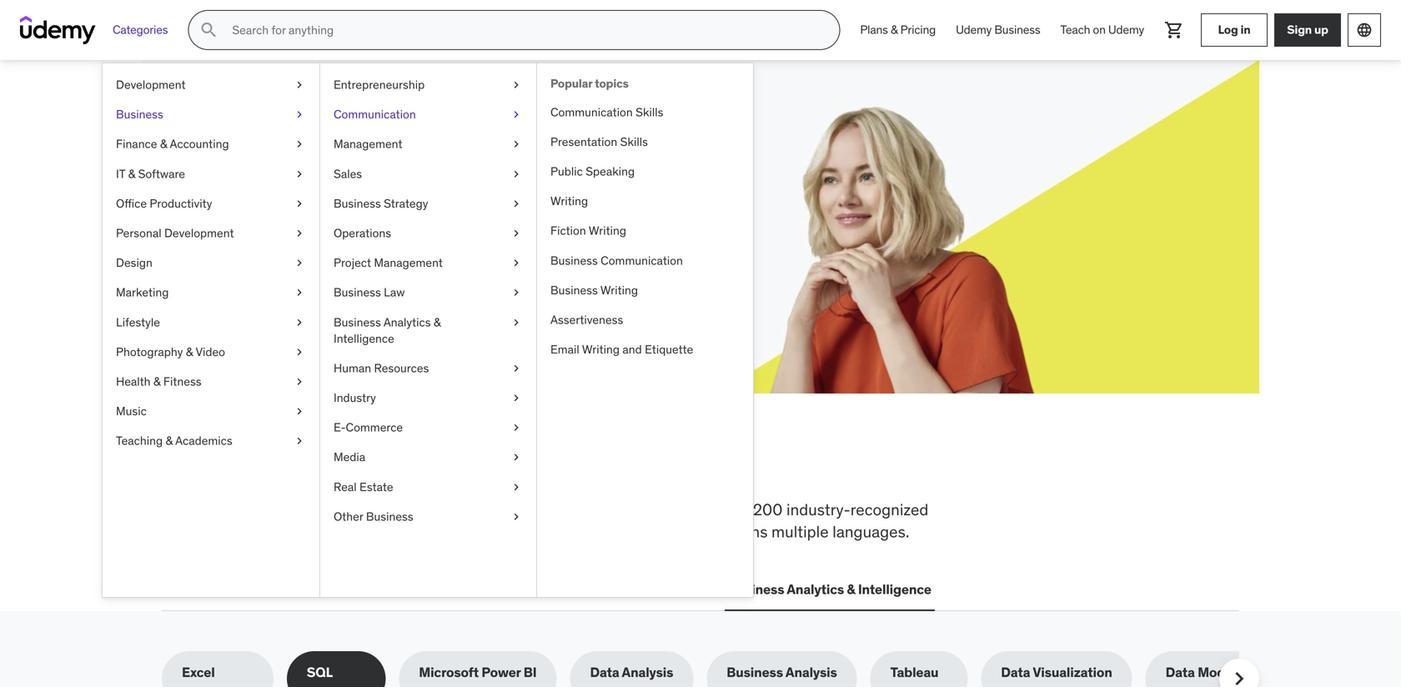 Task type: locate. For each thing, give the bounding box(es) containing it.
xsmall image for media
[[510, 449, 523, 466]]

1 vertical spatial business analytics & intelligence
[[728, 581, 931, 598]]

2 analysis from the left
[[786, 664, 837, 681]]

0 vertical spatial intelligence
[[334, 331, 394, 346]]

business analytics & intelligence down multiple
[[728, 581, 931, 598]]

log
[[1218, 22, 1238, 37]]

analytics down law
[[383, 315, 431, 330]]

xsmall image inside the business law link
[[510, 285, 523, 301]]

1 vertical spatial it
[[299, 581, 311, 598]]

xsmall image inside media link
[[510, 449, 523, 466]]

& for pricing
[[891, 22, 898, 37]]

1 horizontal spatial it
[[299, 581, 311, 598]]

speaking
[[586, 164, 635, 179]]

communication down development
[[609, 581, 708, 598]]

0 vertical spatial business analytics & intelligence
[[334, 315, 441, 346]]

etiquette
[[645, 342, 693, 357]]

0 horizontal spatial and
[[622, 342, 642, 357]]

writing inside business writing 'link'
[[600, 283, 638, 298]]

and down assertiveness link
[[622, 342, 642, 357]]

1 vertical spatial development
[[164, 226, 234, 241]]

all the skills you need in one place
[[162, 445, 717, 488]]

1 vertical spatial your
[[270, 174, 296, 191]]

design
[[116, 255, 152, 270]]

certifications,
[[162, 522, 258, 542]]

xsmall image inside entrepreneurship link
[[510, 77, 523, 93]]

communication skills link
[[537, 97, 753, 127]]

place
[[630, 445, 717, 488]]

project
[[334, 255, 371, 270]]

business analytics & intelligence
[[334, 315, 441, 346], [728, 581, 931, 598]]

topic filters element
[[162, 652, 1276, 687]]

0 horizontal spatial analysis
[[622, 664, 673, 681]]

your up through
[[270, 174, 296, 191]]

xsmall image inside the e-commerce link
[[510, 420, 523, 436]]

1 horizontal spatial analysis
[[786, 664, 837, 681]]

skills for presentation skills
[[620, 134, 648, 149]]

music link
[[103, 397, 319, 426]]

xsmall image for business
[[293, 106, 306, 123]]

udemy image
[[20, 16, 96, 44]]

xsmall image inside real estate link
[[510, 479, 523, 495]]

xsmall image
[[293, 77, 306, 93], [510, 77, 523, 93], [293, 166, 306, 182], [510, 195, 523, 212], [293, 225, 306, 241], [510, 225, 523, 241], [293, 255, 306, 271], [510, 255, 523, 271], [510, 314, 523, 331], [293, 344, 306, 360], [510, 360, 523, 377], [293, 374, 306, 390]]

writing link
[[537, 186, 753, 216]]

through
[[265, 193, 312, 210]]

1 horizontal spatial and
[[696, 522, 722, 542]]

business analytics & intelligence up human resources
[[334, 315, 441, 346]]

& down languages.
[[847, 581, 855, 598]]

teaching
[[116, 433, 163, 448]]

recognized
[[850, 500, 929, 520]]

0 vertical spatial your
[[345, 133, 406, 167]]

personal
[[116, 226, 161, 241]]

public speaking link
[[537, 157, 753, 186]]

skills inside the skills for your future expand your potential with a course. starting at just $12.99 through dec 15.
[[222, 133, 297, 167]]

writing for email
[[582, 342, 620, 357]]

1 horizontal spatial intelligence
[[858, 581, 931, 598]]

analysis for business analysis
[[786, 664, 837, 681]]

workplace
[[280, 500, 353, 520]]

development down categories dropdown button
[[116, 77, 186, 92]]

video
[[196, 344, 225, 359]]

development down office productivity link
[[164, 226, 234, 241]]

business analytics & intelligence inside button
[[728, 581, 931, 598]]

tableau
[[890, 664, 939, 681]]

photography
[[116, 344, 183, 359]]

writing inside email writing and etiquette link
[[582, 342, 620, 357]]

sign
[[1287, 22, 1312, 37]]

management up sales
[[334, 137, 402, 152]]

xsmall image inside the it & software link
[[293, 166, 306, 182]]

0 horizontal spatial it
[[116, 166, 125, 181]]

xsmall image inside photography & video link
[[293, 344, 306, 360]]

skills up expand
[[222, 133, 297, 167]]

software
[[138, 166, 185, 181]]

future
[[411, 133, 492, 167]]

& for video
[[186, 344, 193, 359]]

communication element
[[536, 63, 753, 597]]

it & software link
[[103, 159, 319, 189]]

your up with
[[345, 133, 406, 167]]

0 horizontal spatial for
[[302, 133, 341, 167]]

xsmall image inside personal development link
[[293, 225, 306, 241]]

& left the video
[[186, 344, 193, 359]]

0 horizontal spatial udemy
[[956, 22, 992, 37]]

1 udemy from the left
[[956, 22, 992, 37]]

1 vertical spatial intelligence
[[858, 581, 931, 598]]

skills down communication skills link
[[620, 134, 648, 149]]

management
[[334, 137, 402, 152], [374, 255, 443, 270]]

topics,
[[482, 500, 529, 520]]

& right plans
[[891, 22, 898, 37]]

communication inside "link"
[[601, 253, 683, 268]]

office
[[116, 196, 147, 211]]

topics
[[595, 76, 629, 91]]

xsmall image for lifestyle
[[293, 314, 306, 331]]

rounded
[[446, 522, 505, 542]]

choose a language image
[[1356, 22, 1373, 38]]

on
[[1093, 22, 1106, 37]]

potential
[[299, 174, 352, 191]]

data left visualization
[[1001, 664, 1030, 681]]

& right health
[[153, 374, 161, 389]]

0 horizontal spatial business analytics & intelligence
[[334, 315, 441, 346]]

skills
[[636, 104, 663, 120], [222, 133, 297, 167], [620, 134, 648, 149]]

xsmall image inside human resources link
[[510, 360, 523, 377]]

0 vertical spatial and
[[622, 342, 642, 357]]

skills up supports
[[357, 500, 392, 520]]

communication skills
[[550, 104, 663, 120]]

skills up presentation skills link
[[636, 104, 663, 120]]

in right the log
[[1241, 22, 1251, 37]]

web development button
[[162, 570, 283, 610]]

real
[[334, 479, 357, 494]]

intelligence
[[334, 331, 394, 346], [858, 581, 931, 598]]

1 horizontal spatial in
[[1241, 22, 1251, 37]]

2 vertical spatial development
[[196, 581, 279, 598]]

teach on udemy
[[1060, 22, 1144, 37]]

xsmall image for business analytics & intelligence
[[510, 314, 523, 331]]

teaching & academics link
[[103, 426, 319, 456]]

business strategy
[[334, 196, 428, 211]]

udemy business
[[956, 22, 1040, 37]]

management up law
[[374, 255, 443, 270]]

expand
[[222, 174, 267, 191]]

xsmall image inside development link
[[293, 77, 306, 93]]

management inside 'link'
[[374, 255, 443, 270]]

xsmall image inside finance & accounting link
[[293, 136, 306, 152]]

analytics inside business analytics & intelligence button
[[787, 581, 844, 598]]

xsmall image inside the communication link
[[510, 106, 523, 123]]

your
[[345, 133, 406, 167], [270, 174, 296, 191]]

fiction
[[550, 223, 586, 238]]

academics
[[175, 433, 232, 448]]

1 vertical spatial analytics
[[787, 581, 844, 598]]

design link
[[103, 248, 319, 278]]

1 horizontal spatial udemy
[[1108, 22, 1144, 37]]

data for data visualization
[[1001, 664, 1030, 681]]

development inside button
[[196, 581, 279, 598]]

data left modeling
[[1166, 664, 1195, 681]]

1 horizontal spatial for
[[696, 500, 715, 520]]

0 vertical spatial development
[[116, 77, 186, 92]]

& right 'teaching'
[[166, 433, 173, 448]]

writing down business communication
[[600, 283, 638, 298]]

presentation skills link
[[537, 127, 753, 157]]

skills inside covering critical workplace skills to technical topics, including prep content for over 200 industry-recognized certifications, our catalog supports well-rounded professional development and spans multiple languages.
[[357, 500, 392, 520]]

intelligence inside business analytics & intelligence
[[334, 331, 394, 346]]

for left over
[[696, 500, 715, 520]]

& right finance on the top
[[160, 137, 167, 152]]

xsmall image inside project management 'link'
[[510, 255, 523, 271]]

xsmall image inside "other business" link
[[510, 509, 523, 525]]

0 horizontal spatial in
[[525, 445, 557, 488]]

including
[[533, 500, 597, 520]]

xsmall image inside health & fitness link
[[293, 374, 306, 390]]

xsmall image for e-commerce
[[510, 420, 523, 436]]

data for data analysis
[[590, 664, 619, 681]]

one
[[564, 445, 624, 488]]

writing for business
[[600, 283, 638, 298]]

visualization
[[1033, 664, 1112, 681]]

1 vertical spatial for
[[696, 500, 715, 520]]

and down over
[[696, 522, 722, 542]]

0 vertical spatial it
[[116, 166, 125, 181]]

with
[[355, 174, 380, 191]]

project management
[[334, 255, 443, 270]]

popular topics
[[550, 76, 629, 91]]

plans
[[860, 22, 888, 37]]

writing down "assertiveness"
[[582, 342, 620, 357]]

udemy right on
[[1108, 22, 1144, 37]]

1 horizontal spatial business analytics & intelligence
[[728, 581, 931, 598]]

0 vertical spatial analytics
[[383, 315, 431, 330]]

writing up business communication
[[589, 223, 626, 238]]

and inside 'communication' element
[[622, 342, 642, 357]]

xsmall image for management
[[510, 136, 523, 152]]

finance
[[116, 137, 157, 152]]

data for data modeling
[[1166, 664, 1195, 681]]

xsmall image inside lifestyle "link"
[[293, 314, 306, 331]]

1 horizontal spatial analytics
[[787, 581, 844, 598]]

xsmall image for it & software
[[293, 166, 306, 182]]

analysis
[[622, 664, 673, 681], [786, 664, 837, 681]]

& for fitness
[[153, 374, 161, 389]]

lifestyle
[[116, 315, 160, 330]]

communication inside button
[[609, 581, 708, 598]]

data right bi
[[590, 664, 619, 681]]

xsmall image inside business strategy link
[[510, 195, 523, 212]]

it for it & software
[[116, 166, 125, 181]]

0 vertical spatial in
[[1241, 22, 1251, 37]]

0 horizontal spatial analytics
[[383, 315, 431, 330]]

teaching & academics
[[116, 433, 232, 448]]

xsmall image inside operations link
[[510, 225, 523, 241]]

intelligence inside button
[[858, 581, 931, 598]]

xsmall image inside marketing link
[[293, 285, 306, 301]]

communication
[[550, 104, 633, 120], [334, 107, 416, 122], [601, 253, 683, 268], [609, 581, 708, 598]]

for up potential
[[302, 133, 341, 167]]

skills down e-
[[276, 445, 366, 488]]

xsmall image inside the "business analytics & intelligence" link
[[510, 314, 523, 331]]

analytics inside the "business analytics & intelligence" link
[[383, 315, 431, 330]]

development right web
[[196, 581, 279, 598]]

entrepreneurship link
[[320, 70, 536, 100]]

& down the business law link
[[434, 315, 441, 330]]

xsmall image for business law
[[510, 285, 523, 301]]

xsmall image
[[293, 106, 306, 123], [510, 106, 523, 123], [293, 136, 306, 152], [510, 136, 523, 152], [510, 166, 523, 182], [293, 195, 306, 212], [293, 285, 306, 301], [510, 285, 523, 301], [293, 314, 306, 331], [510, 390, 523, 406], [293, 403, 306, 420], [510, 420, 523, 436], [293, 433, 306, 449], [510, 449, 523, 466], [510, 479, 523, 495], [510, 509, 523, 525]]

1 vertical spatial in
[[525, 445, 557, 488]]

in up 'including'
[[525, 445, 557, 488]]

xsmall image inside office productivity link
[[293, 195, 306, 212]]

real estate link
[[320, 472, 536, 502]]

1 analysis from the left
[[622, 664, 673, 681]]

it inside the it & software link
[[116, 166, 125, 181]]

xsmall image inside sales link
[[510, 166, 523, 182]]

xsmall image for music
[[293, 403, 306, 420]]

xsmall image inside the teaching & academics link
[[293, 433, 306, 449]]

bi
[[524, 664, 537, 681]]

1 vertical spatial skills
[[357, 500, 392, 520]]

1 horizontal spatial your
[[345, 133, 406, 167]]

xsmall image inside design link
[[293, 255, 306, 271]]

xsmall image inside business link
[[293, 106, 306, 123]]

& up office
[[128, 166, 135, 181]]

certifications
[[314, 581, 398, 598]]

intelligence down languages.
[[858, 581, 931, 598]]

0 horizontal spatial intelligence
[[334, 331, 394, 346]]

xsmall image inside management link
[[510, 136, 523, 152]]

1 vertical spatial and
[[696, 522, 722, 542]]

business inside topic filters element
[[727, 664, 783, 681]]

music
[[116, 404, 147, 419]]

xsmall image for business strategy
[[510, 195, 523, 212]]

xsmall image for office productivity
[[293, 195, 306, 212]]

& for accounting
[[160, 137, 167, 152]]

data left science
[[507, 581, 536, 598]]

intelligence up human on the bottom left
[[334, 331, 394, 346]]

presentation skills
[[550, 134, 648, 149]]

analytics down multiple
[[787, 581, 844, 598]]

xsmall image inside 'industry' 'link'
[[510, 390, 523, 406]]

it up office
[[116, 166, 125, 181]]

categories button
[[103, 10, 178, 50]]

business link
[[103, 100, 319, 129]]

it left certifications
[[299, 581, 311, 598]]

0 vertical spatial for
[[302, 133, 341, 167]]

personal development link
[[103, 218, 319, 248]]

communication down fiction writing "link" at top
[[601, 253, 683, 268]]

data visualization
[[1001, 664, 1112, 681]]

1 vertical spatial management
[[374, 255, 443, 270]]

media link
[[320, 443, 536, 472]]

xsmall image inside music link
[[293, 403, 306, 420]]

writing up the fiction
[[550, 194, 588, 209]]

strategy
[[384, 196, 428, 211]]

xsmall image for communication
[[510, 106, 523, 123]]

intelligence for business analytics & intelligence button
[[858, 581, 931, 598]]

skills
[[276, 445, 366, 488], [357, 500, 392, 520]]

data inside "button"
[[507, 581, 536, 598]]

critical
[[229, 500, 276, 520]]

writing inside fiction writing "link"
[[589, 223, 626, 238]]

it inside the "it certifications" button
[[299, 581, 311, 598]]

udemy right pricing
[[956, 22, 992, 37]]

0 vertical spatial skills
[[276, 445, 366, 488]]

for
[[302, 133, 341, 167], [696, 500, 715, 520]]

microsoft
[[419, 664, 479, 681]]



Task type: vqa. For each thing, say whether or not it's contained in the screenshot.
Business Analytics & Intelligence's "Business"
no



Task type: describe. For each thing, give the bounding box(es) containing it.
fiction writing
[[550, 223, 626, 238]]

to
[[396, 500, 410, 520]]

xsmall image for personal development
[[293, 225, 306, 241]]

marketing link
[[103, 278, 319, 308]]

xsmall image for human resources
[[510, 360, 523, 377]]

health & fitness
[[116, 374, 201, 389]]

skills for your future expand your potential with a course. starting at just $12.99 through dec 15.
[[222, 133, 528, 210]]

business communication link
[[537, 246, 753, 276]]

udemy business link
[[946, 10, 1050, 50]]

catalog
[[289, 522, 341, 542]]

communication down entrepreneurship at top
[[334, 107, 416, 122]]

excel
[[182, 664, 215, 681]]

sales link
[[320, 159, 536, 189]]

business inside button
[[728, 581, 784, 598]]

commerce
[[346, 420, 403, 435]]

communication down popular topics
[[550, 104, 633, 120]]

analytics for business analytics & intelligence button
[[787, 581, 844, 598]]

analysis for data analysis
[[622, 664, 673, 681]]

business analysis
[[727, 664, 837, 681]]

productivity
[[150, 196, 212, 211]]

microsoft power bi
[[419, 664, 537, 681]]

estate
[[359, 479, 393, 494]]

email writing and etiquette
[[550, 342, 693, 357]]

xsmall image for finance & accounting
[[293, 136, 306, 152]]

xsmall image for teaching & academics
[[293, 433, 306, 449]]

starting
[[440, 174, 488, 191]]

business law link
[[320, 278, 536, 308]]

marketing
[[116, 285, 169, 300]]

human resources link
[[320, 354, 536, 383]]

industry link
[[320, 383, 536, 413]]

xsmall image for project management
[[510, 255, 523, 271]]

xsmall image for operations
[[510, 225, 523, 241]]

industry
[[334, 390, 376, 405]]

professional
[[509, 522, 595, 542]]

development link
[[103, 70, 319, 100]]

over
[[719, 500, 749, 520]]

& for software
[[128, 166, 135, 181]]

business communication
[[550, 253, 683, 268]]

0 vertical spatial management
[[334, 137, 402, 152]]

plans & pricing link
[[850, 10, 946, 50]]

web development
[[165, 581, 279, 598]]

lifestyle link
[[103, 308, 319, 337]]

xsmall image for industry
[[510, 390, 523, 406]]

xsmall image for real estate
[[510, 479, 523, 495]]

accounting
[[170, 137, 229, 152]]

xsmall image for health & fitness
[[293, 374, 306, 390]]

just
[[506, 174, 528, 191]]

intelligence for the "business analytics & intelligence" link
[[334, 331, 394, 346]]

public speaking
[[550, 164, 635, 179]]

xsmall image for entrepreneurship
[[510, 77, 523, 93]]

office productivity link
[[103, 189, 319, 218]]

e-commerce link
[[320, 413, 536, 443]]

business analytics & intelligence for business analytics & intelligence button
[[728, 581, 931, 598]]

all
[[162, 445, 211, 488]]

communication link
[[320, 100, 536, 129]]

email writing and etiquette link
[[537, 335, 753, 365]]

power
[[482, 664, 521, 681]]

& inside button
[[847, 581, 855, 598]]

other business
[[334, 509, 413, 524]]

development for web
[[196, 581, 279, 598]]

human
[[334, 361, 371, 376]]

communication button
[[606, 570, 711, 610]]

log in
[[1218, 22, 1251, 37]]

for inside the skills for your future expand your potential with a course. starting at just $12.99 through dec 15.
[[302, 133, 341, 167]]

web
[[165, 581, 193, 598]]

data for data science
[[507, 581, 536, 598]]

business analytics & intelligence button
[[725, 570, 935, 610]]

business analytics & intelligence for the "business analytics & intelligence" link
[[334, 315, 441, 346]]

teach on udemy link
[[1050, 10, 1154, 50]]

next image
[[1226, 666, 1253, 687]]

prep
[[601, 500, 633, 520]]

personal development
[[116, 226, 234, 241]]

office productivity
[[116, 196, 212, 211]]

xsmall image for other business
[[510, 509, 523, 525]]

public
[[550, 164, 583, 179]]

writing inside writing link
[[550, 194, 588, 209]]

business inside 'link'
[[550, 283, 598, 298]]

a
[[383, 174, 390, 191]]

photography & video
[[116, 344, 225, 359]]

xsmall image for photography & video
[[293, 344, 306, 360]]

fiction writing link
[[537, 216, 753, 246]]

for inside covering critical workplace skills to technical topics, including prep content for over 200 industry-recognized certifications, our catalog supports well-rounded professional development and spans multiple languages.
[[696, 500, 715, 520]]

our
[[262, 522, 285, 542]]

management link
[[320, 129, 536, 159]]

spans
[[726, 522, 768, 542]]

course.
[[393, 174, 437, 191]]

well-
[[411, 522, 446, 542]]

business inside "link"
[[550, 253, 598, 268]]

data analysis
[[590, 664, 673, 681]]

in inside log in link
[[1241, 22, 1251, 37]]

skills for communication skills
[[636, 104, 663, 120]]

Search for anything text field
[[229, 16, 819, 44]]

development
[[599, 522, 692, 542]]

it for it certifications
[[299, 581, 311, 598]]

content
[[637, 500, 692, 520]]

submit search image
[[199, 20, 219, 40]]

development for personal
[[164, 226, 234, 241]]

teach
[[1060, 22, 1090, 37]]

xsmall image for marketing
[[293, 285, 306, 301]]

modeling
[[1198, 664, 1256, 681]]

data modeling
[[1166, 664, 1256, 681]]

email
[[550, 342, 579, 357]]

shopping cart with 0 items image
[[1164, 20, 1184, 40]]

2 udemy from the left
[[1108, 22, 1144, 37]]

languages.
[[833, 522, 909, 542]]

fitness
[[163, 374, 201, 389]]

analytics for the "business analytics & intelligence" link
[[383, 315, 431, 330]]

writing for fiction
[[589, 223, 626, 238]]

project management link
[[320, 248, 536, 278]]

e-
[[334, 420, 346, 435]]

xsmall image for sales
[[510, 166, 523, 182]]

law
[[384, 285, 405, 300]]

dec
[[316, 193, 339, 210]]

it certifications
[[299, 581, 398, 598]]

xsmall image for development
[[293, 77, 306, 93]]

and inside covering critical workplace skills to technical topics, including prep content for over 200 industry-recognized certifications, our catalog supports well-rounded professional development and spans multiple languages.
[[696, 522, 722, 542]]

business law
[[334, 285, 405, 300]]

0 horizontal spatial your
[[270, 174, 296, 191]]

& for academics
[[166, 433, 173, 448]]

xsmall image for design
[[293, 255, 306, 271]]

you
[[373, 445, 432, 488]]



